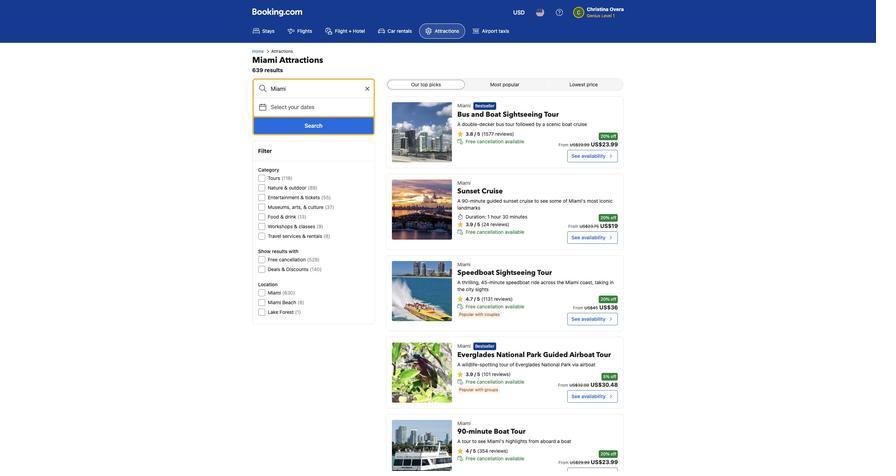 Task type: vqa. For each thing, say whether or not it's contained in the screenshot.
off for Speedboat Sightseeing Tour
yes



Task type: describe. For each thing, give the bounding box(es) containing it.
your
[[288, 104, 299, 110]]

everglades national park guided airboat tour image
[[392, 343, 452, 403]]

& for drink
[[281, 214, 284, 220]]

3.9 for 3.9 / 5 (101 reviews)
[[466, 372, 473, 377]]

off for everglades national park guided airboat tour
[[611, 374, 617, 379]]

our top picks
[[411, 82, 441, 87]]

select
[[271, 104, 287, 110]]

lowest price
[[570, 82, 598, 87]]

minute inside miami speedboat sightseeing tour a thrilling, 45-minute speedboat ride across the miami coast, taking in the city sights
[[490, 280, 505, 285]]

highlights
[[506, 439, 528, 444]]

car
[[388, 28, 396, 34]]

45-
[[482, 280, 490, 285]]

reviews) down duration: 1 hour 30 minutes
[[491, 222, 510, 227]]

(13)
[[298, 214, 307, 220]]

tour inside miami 90-minute boat tour a tour to see miami's highlights from aboard a boat
[[462, 439, 471, 444]]

a inside miami speedboat sightseeing tour a thrilling, 45-minute speedboat ride across the miami coast, taking in the city sights
[[458, 280, 461, 285]]

boat inside miami 90-minute boat tour a tour to see miami's highlights from aboard a boat
[[494, 427, 510, 436]]

3.9 for 3.9 / 5 (24 reviews)
[[466, 222, 473, 227]]

across
[[541, 280, 556, 285]]

(101
[[482, 372, 491, 377]]

miami left coast,
[[566, 280, 579, 285]]

sightseeing inside miami speedboat sightseeing tour a thrilling, 45-minute speedboat ride across the miami coast, taking in the city sights
[[496, 268, 536, 277]]

off for speedboat sightseeing tour
[[611, 297, 617, 302]]

reviews) for minute
[[490, 448, 508, 454]]

minute inside 'miami sunset cruise a 90-minute guided sunset cruise to see some of miami's most iconic landmarks'
[[470, 198, 486, 204]]

(140)
[[310, 266, 322, 272]]

groups
[[485, 387, 498, 393]]

available for boat
[[505, 139, 525, 145]]

filter
[[258, 148, 272, 154]]

tour inside miami speedboat sightseeing tour a thrilling, 45-minute speedboat ride across the miami coast, taking in the city sights
[[538, 268, 552, 277]]

tickets
[[305, 195, 320, 200]]

1 horizontal spatial everglades
[[516, 362, 540, 368]]

miami for 90-
[[458, 421, 471, 426]]

most
[[587, 198, 599, 204]]

5 for 90-
[[473, 448, 476, 454]]

a inside the bus and boat sightseeing tour a double-decker bus tour followed by a scenic boat cruise
[[543, 121, 545, 127]]

see for speedboat sightseeing tour
[[572, 316, 581, 322]]

food
[[268, 214, 279, 220]]

our
[[411, 82, 420, 87]]

miami speedboat sightseeing tour a thrilling, 45-minute speedboat ride across the miami coast, taking in the city sights
[[458, 262, 614, 292]]

with for miami
[[476, 312, 484, 317]]

free cancellation available for and
[[466, 139, 525, 145]]

/ for national
[[475, 372, 476, 377]]

a inside miami 90-minute boat tour a tour to see miami's highlights from aboard a boat
[[458, 439, 461, 444]]

your account menu christina overa genius level 1 element
[[573, 3, 627, 19]]

cruise inside 'miami sunset cruise a 90-minute guided sunset cruise to see some of miami's most iconic landmarks'
[[520, 198, 533, 204]]

most
[[491, 82, 502, 87]]

us$30.48
[[591, 382, 618, 388]]

flight
[[335, 28, 348, 34]]

/ for speedboat
[[475, 296, 476, 302]]

services
[[283, 233, 301, 239]]

us$19
[[601, 223, 618, 229]]

1 horizontal spatial the
[[557, 280, 564, 285]]

from for sunset cruise
[[569, 224, 579, 229]]

5 left (24
[[477, 222, 481, 227]]

arts,
[[292, 204, 302, 210]]

miami 90-minute boat tour a tour to see miami's highlights from aboard a boat
[[458, 421, 572, 444]]

see for everglades national park guided airboat tour
[[572, 394, 581, 399]]

double-
[[462, 121, 480, 127]]

see availability for everglades national park guided airboat tour
[[572, 394, 606, 399]]

90- inside miami 90-minute boat tour a tour to see miami's highlights from aboard a boat
[[458, 427, 469, 436]]

tours (118)
[[268, 175, 293, 181]]

of inside everglades national park guided airboat tour a wildlife-spotting tour of everglades national park via airboat
[[510, 362, 515, 368]]

free for 90-minute boat tour
[[466, 456, 476, 462]]

popular with groups
[[459, 387, 498, 393]]

spotting
[[480, 362, 498, 368]]

dates
[[301, 104, 315, 110]]

20% off from us$45 us$36
[[574, 297, 618, 311]]

top
[[421, 82, 428, 87]]

from
[[529, 439, 539, 444]]

entertainment
[[268, 195, 299, 200]]

cancellation up deals & discounts (140)
[[279, 257, 306, 263]]

airboat
[[570, 351, 595, 360]]

decker
[[480, 121, 495, 127]]

workshops & classes (9)
[[268, 224, 323, 229]]

1 vertical spatial rentals
[[307, 233, 322, 239]]

5% off from us$32.08 us$30.48
[[559, 374, 618, 388]]

0 horizontal spatial national
[[497, 351, 525, 360]]

flight + hotel link
[[320, 23, 371, 39]]

classes
[[299, 224, 315, 229]]

sunset cruise image
[[392, 180, 452, 240]]

(89)
[[308, 185, 318, 191]]

sunset
[[504, 198, 519, 204]]

tour inside the bus and boat sightseeing tour a double-decker bus tour followed by a scenic boat cruise
[[545, 110, 559, 119]]

show
[[258, 248, 271, 254]]

airboat
[[580, 362, 596, 368]]

most popular
[[491, 82, 520, 87]]

scenic
[[547, 121, 561, 127]]

/ for 90-
[[470, 448, 472, 454]]

4 / 5 (354 reviews)
[[466, 448, 508, 454]]

20% for bus and boat sightseeing tour
[[601, 134, 610, 139]]

tour for boat
[[506, 121, 515, 127]]

(1)
[[295, 309, 301, 315]]

miami up wildlife-
[[458, 343, 471, 349]]

miami for sunset
[[458, 180, 471, 186]]

1 horizontal spatial national
[[542, 362, 560, 368]]

tour for park
[[500, 362, 509, 368]]

boat for bus and boat sightseeing tour
[[563, 121, 573, 127]]

free cancellation available for 90-
[[466, 456, 525, 462]]

to inside miami 90-minute boat tour a tour to see miami's highlights from aboard a boat
[[473, 439, 477, 444]]

free up deals
[[268, 257, 278, 263]]

free cancellation available for speedboat
[[466, 304, 525, 310]]

hour
[[491, 214, 501, 220]]

1 inside christina overa genius level 1
[[613, 13, 615, 18]]

(24
[[482, 222, 490, 227]]

wildlife-
[[462, 362, 480, 368]]

cancellation for everglades national park guided airboat tour
[[477, 379, 504, 385]]

minutes
[[510, 214, 528, 220]]

3.9 / 5 (24 reviews)
[[466, 222, 510, 227]]

miami for speedboat
[[458, 262, 471, 267]]

20% off from us$29.99 us$23.99 for bus and boat sightseeing tour
[[559, 134, 618, 148]]

1 vertical spatial attractions
[[272, 49, 293, 54]]

& for discounts
[[282, 266, 285, 272]]

attractions inside the miami attractions 639 results
[[280, 55, 323, 66]]

1 vertical spatial the
[[458, 286, 465, 292]]

see for sunset cruise
[[572, 235, 581, 241]]

couples
[[485, 312, 500, 317]]

flights
[[298, 28, 312, 34]]

airport
[[482, 28, 498, 34]]

5 for and
[[477, 131, 481, 137]]

museums,
[[268, 204, 291, 210]]

miami for attractions
[[252, 55, 278, 66]]

car rentals link
[[372, 23, 418, 39]]

by
[[536, 121, 542, 127]]

from for 90-minute boat tour
[[559, 460, 569, 465]]

0 horizontal spatial 1
[[488, 214, 490, 220]]

a inside everglades national park guided airboat tour a wildlife-spotting tour of everglades national park via airboat
[[458, 362, 461, 368]]

with for everglades
[[476, 387, 484, 393]]

home
[[252, 49, 264, 54]]

speedboat
[[506, 280, 530, 285]]

available for minute
[[505, 456, 525, 462]]

boat inside the bus and boat sightseeing tour a double-decker bus tour followed by a scenic boat cruise
[[486, 110, 501, 119]]

food & drink (13)
[[268, 214, 307, 220]]

aboard
[[541, 439, 556, 444]]

(1577
[[482, 131, 494, 137]]

results inside the miami attractions 639 results
[[265, 67, 283, 73]]

free cancellation available for national
[[466, 379, 525, 385]]

everglades national park guided airboat tour a wildlife-spotting tour of everglades national park via airboat
[[458, 351, 611, 368]]

+
[[349, 28, 352, 34]]

overa
[[610, 6, 624, 12]]

picks
[[430, 82, 441, 87]]

miami beach (8)
[[268, 300, 304, 305]]

miami up bus
[[458, 103, 471, 109]]

& for tickets
[[301, 195, 304, 200]]

639
[[252, 67, 263, 73]]

availability for everglades national park guided airboat tour
[[582, 394, 606, 399]]

popular with couples
[[459, 312, 500, 317]]



Task type: locate. For each thing, give the bounding box(es) containing it.
cruise right sunset
[[520, 198, 533, 204]]

4 off from the top
[[611, 374, 617, 379]]

boat inside the bus and boat sightseeing tour a double-decker bus tour followed by a scenic boat cruise
[[563, 121, 573, 127]]

from
[[559, 142, 569, 148], [569, 224, 579, 229], [574, 305, 583, 311], [559, 383, 568, 388], [559, 460, 569, 465]]

2 available from the top
[[505, 229, 525, 235]]

1 horizontal spatial (8)
[[324, 233, 330, 239]]

& up the "travel services & rentals (8)" on the left of the page
[[294, 224, 298, 229]]

home link
[[252, 48, 264, 55]]

a inside the bus and boat sightseeing tour a double-decker bus tour followed by a scenic boat cruise
[[458, 121, 461, 127]]

20% off from us$29.99 us$23.99
[[559, 134, 618, 148], [559, 452, 618, 465]]

0 horizontal spatial rentals
[[307, 233, 322, 239]]

2 bestseller from the top
[[475, 344, 495, 349]]

attractions
[[435, 28, 460, 34], [272, 49, 293, 54], [280, 55, 323, 66]]

tour inside miami 90-minute boat tour a tour to see miami's highlights from aboard a boat
[[511, 427, 526, 436]]

cancellation for speedboat sightseeing tour
[[477, 304, 504, 310]]

& for classes
[[294, 224, 298, 229]]

free down duration:
[[466, 229, 476, 235]]

miami up lake
[[268, 300, 281, 305]]

1 vertical spatial us$29.99
[[570, 460, 590, 465]]

cancellation for 90-minute boat tour
[[477, 456, 504, 462]]

4 20% from the top
[[601, 452, 610, 457]]

(630)
[[283, 290, 295, 296]]

3 see availability from the top
[[572, 316, 606, 322]]

reviews)
[[496, 131, 514, 137], [491, 222, 510, 227], [494, 296, 513, 302], [492, 372, 511, 377], [490, 448, 508, 454]]

20% off from us$23.75 us$19
[[569, 215, 618, 229]]

3 availability from the top
[[582, 316, 606, 322]]

drink
[[285, 214, 296, 220]]

1 horizontal spatial a
[[558, 439, 560, 444]]

0 vertical spatial minute
[[470, 198, 486, 204]]

popular
[[503, 82, 520, 87]]

cancellation down 3.8 / 5 (1577 reviews)
[[477, 139, 504, 145]]

discounts
[[286, 266, 309, 272]]

free for everglades national park guided airboat tour
[[466, 379, 476, 385]]

bestseller for national
[[475, 344, 495, 349]]

0 horizontal spatial park
[[527, 351, 542, 360]]

iconic
[[600, 198, 613, 204]]

free cancellation available down the 4 / 5 (354 reviews)
[[466, 456, 525, 462]]

miami inside the miami attractions 639 results
[[252, 55, 278, 66]]

& right deals
[[282, 266, 285, 272]]

1 vertical spatial 3.9
[[466, 372, 473, 377]]

0 vertical spatial to
[[535, 198, 539, 204]]

reviews) right (354
[[490, 448, 508, 454]]

1 20% off from us$29.99 us$23.99 from the top
[[559, 134, 618, 148]]

from for everglades national park guided airboat tour
[[559, 383, 568, 388]]

sunset
[[458, 187, 480, 196]]

availability for speedboat sightseeing tour
[[582, 316, 606, 322]]

5 left (1577
[[477, 131, 481, 137]]

from inside 5% off from us$32.08 us$30.48
[[559, 383, 568, 388]]

1 vertical spatial see
[[478, 439, 486, 444]]

0 horizontal spatial to
[[473, 439, 477, 444]]

0 vertical spatial boat
[[486, 110, 501, 119]]

miami's inside 'miami sunset cruise a 90-minute guided sunset cruise to see some of miami's most iconic landmarks'
[[569, 198, 586, 204]]

museums, arts, & culture (37)
[[268, 204, 334, 210]]

miami down home
[[252, 55, 278, 66]]

in
[[610, 280, 614, 285]]

popular for speedboat sightseeing tour
[[459, 312, 474, 317]]

/ right 3.8 on the top right
[[475, 131, 476, 137]]

1 popular from the top
[[459, 312, 474, 317]]

available down 3.9 / 5 (101 reviews) at the bottom right of the page
[[505, 379, 525, 385]]

us$36
[[600, 304, 618, 311]]

attractions link
[[419, 23, 465, 39]]

3 a from the top
[[458, 280, 461, 285]]

5 available from the top
[[505, 456, 525, 462]]

free for speedboat sightseeing tour
[[466, 304, 476, 310]]

available for park
[[505, 379, 525, 385]]

miami (630)
[[268, 290, 295, 296]]

& down (118)
[[284, 185, 288, 191]]

1 vertical spatial boat
[[494, 427, 510, 436]]

2 a from the top
[[458, 198, 461, 204]]

availability for sunset cruise
[[582, 235, 606, 241]]

off inside the 20% off from us$23.75 us$19
[[611, 215, 617, 220]]

0 vertical spatial the
[[557, 280, 564, 285]]

cancellation down the 4 / 5 (354 reviews)
[[477, 456, 504, 462]]

1 vertical spatial popular
[[459, 387, 474, 393]]

boat for 90-minute boat tour
[[562, 439, 572, 444]]

1 3.9 from the top
[[466, 222, 473, 227]]

of right spotting
[[510, 362, 515, 368]]

1 vertical spatial 90-
[[458, 427, 469, 436]]

miami's inside miami 90-minute boat tour a tour to see miami's highlights from aboard a boat
[[488, 439, 505, 444]]

park left guided
[[527, 351, 542, 360]]

bestseller for and
[[475, 103, 495, 109]]

1 see availability from the top
[[572, 153, 606, 159]]

see
[[541, 198, 548, 204], [478, 439, 486, 444]]

bestseller up spotting
[[475, 344, 495, 349]]

2 us$29.99 from the top
[[570, 460, 590, 465]]

3 20% from the top
[[601, 297, 610, 302]]

boat inside miami 90-minute boat tour a tour to see miami's highlights from aboard a boat
[[562, 439, 572, 444]]

free down 4.7
[[466, 304, 476, 310]]

1 vertical spatial tour
[[500, 362, 509, 368]]

4 see from the top
[[572, 394, 581, 399]]

see for bus and boat sightseeing tour
[[572, 153, 581, 159]]

price
[[587, 82, 598, 87]]

0 vertical spatial popular
[[459, 312, 474, 317]]

(8) down (37) at the left top of page
[[324, 233, 330, 239]]

miami for (630)
[[268, 290, 281, 296]]

4 free cancellation available from the top
[[466, 379, 525, 385]]

duration:
[[466, 214, 486, 220]]

free cancellation available down 3.8 / 5 (1577 reviews)
[[466, 139, 525, 145]]

stays
[[262, 28, 275, 34]]

(8) up (1)
[[298, 300, 304, 305]]

/ right 4.7
[[475, 296, 476, 302]]

boat up highlights
[[494, 427, 510, 436]]

1 off from the top
[[611, 134, 617, 139]]

5 right 4
[[473, 448, 476, 454]]

rentals right car
[[397, 28, 412, 34]]

1 vertical spatial sightseeing
[[496, 268, 536, 277]]

miami down location
[[268, 290, 281, 296]]

nature & outdoor (89)
[[268, 185, 318, 191]]

4
[[466, 448, 469, 454]]

free for bus and boat sightseeing tour
[[466, 139, 476, 145]]

tour up the across
[[538, 268, 552, 277]]

tour inside everglades national park guided airboat tour a wildlife-spotting tour of everglades national park via airboat
[[500, 362, 509, 368]]

90- up 4
[[458, 427, 469, 436]]

1 vertical spatial bestseller
[[475, 344, 495, 349]]

see left some
[[541, 198, 548, 204]]

1 us$29.99 from the top
[[570, 142, 590, 148]]

minute up 4.7 / 5 (1131 reviews)
[[490, 280, 505, 285]]

& for outdoor
[[284, 185, 288, 191]]

5 a from the top
[[458, 439, 461, 444]]

0 vertical spatial national
[[497, 351, 525, 360]]

1 vertical spatial (8)
[[298, 300, 304, 305]]

see inside miami 90-minute boat tour a tour to see miami's highlights from aboard a boat
[[478, 439, 486, 444]]

20% for speedboat sightseeing tour
[[601, 297, 610, 302]]

5 left (101
[[477, 372, 481, 377]]

genius
[[587, 13, 601, 18]]

0 vertical spatial 20% off from us$29.99 us$23.99
[[559, 134, 618, 148]]

results right "639" at the top
[[265, 67, 283, 73]]

us$29.99 for bus and boat sightseeing tour
[[570, 142, 590, 148]]

tour right spotting
[[500, 362, 509, 368]]

available down highlights
[[505, 456, 525, 462]]

of
[[563, 198, 568, 204], [510, 362, 515, 368]]

from for bus and boat sightseeing tour
[[559, 142, 569, 148]]

a inside 'miami sunset cruise a 90-minute guided sunset cruise to see some of miami's most iconic landmarks'
[[458, 198, 461, 204]]

boat right scenic
[[563, 121, 573, 127]]

reviews) for boat
[[496, 131, 514, 137]]

4 a from the top
[[458, 362, 461, 368]]

5 off from the top
[[611, 452, 617, 457]]

1 free cancellation available from the top
[[466, 139, 525, 145]]

available down followed
[[505, 139, 525, 145]]

20% off from us$29.99 us$23.99 for 90-minute boat tour
[[559, 452, 618, 465]]

from for speedboat sightseeing tour
[[574, 305, 583, 311]]

miami sunset cruise a 90-minute guided sunset cruise to see some of miami's most iconic landmarks
[[458, 180, 613, 211]]

off inside 5% off from us$32.08 us$30.48
[[611, 374, 617, 379]]

2 us$23.99 from the top
[[591, 459, 618, 465]]

3 available from the top
[[505, 304, 525, 310]]

boat right aboard
[[562, 439, 572, 444]]

/ right 4
[[470, 448, 472, 454]]

cancellation down 3.9 / 5 (101 reviews) at the bottom right of the page
[[477, 379, 504, 385]]

1 vertical spatial everglades
[[516, 362, 540, 368]]

reviews) right (1131
[[494, 296, 513, 302]]

booking.com image
[[252, 8, 302, 17]]

sightseeing up followed
[[503, 110, 543, 119]]

to left some
[[535, 198, 539, 204]]

1 vertical spatial of
[[510, 362, 515, 368]]

of right some
[[563, 198, 568, 204]]

1 horizontal spatial 1
[[613, 13, 615, 18]]

30
[[503, 214, 509, 220]]

3.9 down wildlife-
[[466, 372, 473, 377]]

with
[[289, 248, 299, 254], [476, 312, 484, 317], [476, 387, 484, 393]]

2 free cancellation available from the top
[[466, 229, 525, 235]]

0 vertical spatial 3.9
[[466, 222, 473, 227]]

lake forest (1)
[[268, 309, 301, 315]]

airport taxis
[[482, 28, 510, 34]]

sightseeing inside the bus and boat sightseeing tour a double-decker bus tour followed by a scenic boat cruise
[[503, 110, 543, 119]]

90-minute boat tour image
[[392, 420, 452, 471]]

stays link
[[247, 23, 281, 39]]

1 horizontal spatial rentals
[[397, 28, 412, 34]]

1 vertical spatial cruise
[[520, 198, 533, 204]]

cancellation down 4.7 / 5 (1131 reviews)
[[477, 304, 504, 310]]

& down classes
[[302, 233, 306, 239]]

minute up landmarks
[[470, 198, 486, 204]]

christina
[[587, 6, 609, 12]]

national down guided
[[542, 362, 560, 368]]

duration: 1 hour 30 minutes
[[466, 214, 528, 220]]

(9)
[[317, 224, 323, 229]]

/
[[475, 131, 476, 137], [475, 222, 476, 227], [475, 296, 476, 302], [475, 372, 476, 377], [470, 448, 472, 454]]

available for sightseeing
[[505, 304, 525, 310]]

1 left "hour"
[[488, 214, 490, 220]]

3.9 / 5 (101 reviews)
[[466, 372, 511, 377]]

/ for and
[[475, 131, 476, 137]]

5 free cancellation available from the top
[[466, 456, 525, 462]]

flight + hotel
[[335, 28, 365, 34]]

1 horizontal spatial to
[[535, 198, 539, 204]]

a inside miami 90-minute boat tour a tour to see miami's highlights from aboard a boat
[[558, 439, 560, 444]]

/ down wildlife-
[[475, 372, 476, 377]]

off for bus and boat sightseeing tour
[[611, 134, 617, 139]]

followed
[[516, 121, 535, 127]]

see availability for bus and boat sightseeing tour
[[572, 153, 606, 159]]

of inside 'miami sunset cruise a 90-minute guided sunset cruise to see some of miami's most iconic landmarks'
[[563, 198, 568, 204]]

with left couples
[[476, 312, 484, 317]]

0 vertical spatial rentals
[[397, 28, 412, 34]]

90- inside 'miami sunset cruise a 90-minute guided sunset cruise to see some of miami's most iconic landmarks'
[[462, 198, 470, 204]]

1 a from the top
[[458, 121, 461, 127]]

0 vertical spatial sightseeing
[[503, 110, 543, 119]]

thrilling,
[[462, 280, 480, 285]]

park left the via
[[561, 362, 571, 368]]

/ down duration:
[[475, 222, 476, 227]]

national
[[497, 351, 525, 360], [542, 362, 560, 368]]

2 see from the top
[[572, 235, 581, 241]]

2 popular from the top
[[459, 387, 474, 393]]

miami's
[[569, 198, 586, 204], [488, 439, 505, 444]]

2 vertical spatial with
[[476, 387, 484, 393]]

1 vertical spatial with
[[476, 312, 484, 317]]

reviews) for park
[[492, 372, 511, 377]]

miami up the speedboat
[[458, 262, 471, 267]]

reviews) right (101
[[492, 372, 511, 377]]

free
[[466, 139, 476, 145], [466, 229, 476, 235], [268, 257, 278, 263], [466, 304, 476, 310], [466, 379, 476, 385], [466, 456, 476, 462]]

free cancellation available up couples
[[466, 304, 525, 310]]

0 vertical spatial 1
[[613, 13, 615, 18]]

us$29.99 for 90-minute boat tour
[[570, 460, 590, 465]]

0 horizontal spatial cruise
[[520, 198, 533, 204]]

free down 3.8 on the top right
[[466, 139, 476, 145]]

0 horizontal spatial the
[[458, 286, 465, 292]]

free cancellation available down 3.9 / 5 (24 reviews)
[[466, 229, 525, 235]]

0 horizontal spatial see
[[478, 439, 486, 444]]

1 horizontal spatial miami's
[[569, 198, 586, 204]]

0 vertical spatial tour
[[506, 121, 515, 127]]

3 see from the top
[[572, 316, 581, 322]]

& left drink
[[281, 214, 284, 220]]

rentals down the (9)
[[307, 233, 322, 239]]

show results with
[[258, 248, 299, 254]]

sightseeing up the speedboat
[[496, 268, 536, 277]]

1 vertical spatial us$23.99
[[591, 459, 618, 465]]

free cancellation (529)
[[268, 257, 320, 263]]

results right show
[[272, 248, 288, 254]]

0 vertical spatial bestseller
[[475, 103, 495, 109]]

a right aboard
[[558, 439, 560, 444]]

5 for speedboat
[[477, 296, 480, 302]]

20% for sunset cruise
[[601, 215, 610, 220]]

free cancellation available up groups
[[466, 379, 525, 385]]

0 vertical spatial with
[[289, 248, 299, 254]]

off for 90-minute boat tour
[[611, 452, 617, 457]]

1 vertical spatial national
[[542, 362, 560, 368]]

0 horizontal spatial a
[[543, 121, 545, 127]]

1 vertical spatial minute
[[490, 280, 505, 285]]

4 see availability from the top
[[572, 394, 606, 399]]

1 us$23.99 from the top
[[591, 141, 618, 148]]

to inside 'miami sunset cruise a 90-minute guided sunset cruise to see some of miami's most iconic landmarks'
[[535, 198, 539, 204]]

1 vertical spatial 1
[[488, 214, 490, 220]]

3.8
[[466, 131, 474, 137]]

category
[[258, 167, 279, 173]]

20% inside 20% off from us$45 us$36
[[601, 297, 610, 302]]

0 vertical spatial results
[[265, 67, 283, 73]]

20% for 90-minute boat tour
[[601, 452, 610, 457]]

2 off from the top
[[611, 215, 617, 220]]

hotel
[[353, 28, 365, 34]]

see availability for speedboat sightseeing tour
[[572, 316, 606, 322]]

1 down the overa
[[613, 13, 615, 18]]

from inside 20% off from us$45 us$36
[[574, 305, 583, 311]]

bus and boat sightseeing tour image
[[392, 102, 452, 162]]

miami up sunset
[[458, 180, 471, 186]]

1 horizontal spatial of
[[563, 198, 568, 204]]

1 vertical spatial a
[[558, 439, 560, 444]]

& right arts,
[[304, 204, 307, 210]]

miami's left most
[[569, 198, 586, 204]]

1 vertical spatial park
[[561, 362, 571, 368]]

1 horizontal spatial see
[[541, 198, 548, 204]]

& up 'museums, arts, & culture (37)'
[[301, 195, 304, 200]]

1 vertical spatial 20% off from us$29.99 us$23.99
[[559, 452, 618, 465]]

4.7
[[466, 296, 473, 302]]

search button
[[254, 117, 374, 134]]

2 availability from the top
[[582, 235, 606, 241]]

0 horizontal spatial everglades
[[458, 351, 495, 360]]

bestseller
[[475, 103, 495, 109], [475, 344, 495, 349]]

1 see from the top
[[572, 153, 581, 159]]

1 available from the top
[[505, 139, 525, 145]]

with up "free cancellation (529)"
[[289, 248, 299, 254]]

see availability for sunset cruise
[[572, 235, 606, 241]]

usd button
[[509, 4, 529, 21]]

cruise right scenic
[[574, 121, 587, 127]]

park
[[527, 351, 542, 360], [561, 362, 571, 368]]

4 available from the top
[[505, 379, 525, 385]]

available
[[505, 139, 525, 145], [505, 229, 525, 235], [505, 304, 525, 310], [505, 379, 525, 385], [505, 456, 525, 462]]

4.7 / 5 (1131 reviews)
[[466, 296, 513, 302]]

miami for beach
[[268, 300, 281, 305]]

1 20% from the top
[[601, 134, 610, 139]]

0 vertical spatial us$23.99
[[591, 141, 618, 148]]

5 left (1131
[[477, 296, 480, 302]]

miami's up the 4 / 5 (354 reviews)
[[488, 439, 505, 444]]

miami
[[252, 55, 278, 66], [458, 103, 471, 109], [458, 180, 471, 186], [458, 262, 471, 267], [566, 280, 579, 285], [268, 290, 281, 296], [268, 300, 281, 305], [458, 343, 471, 349], [458, 421, 471, 426]]

miami up 4
[[458, 421, 471, 426]]

0 vertical spatial attractions
[[435, 28, 460, 34]]

cancellation for bus and boat sightseeing tour
[[477, 139, 504, 145]]

0 vertical spatial 90-
[[462, 198, 470, 204]]

0 vertical spatial (8)
[[324, 233, 330, 239]]

national up spotting
[[497, 351, 525, 360]]

tour right bus
[[506, 121, 515, 127]]

(529)
[[307, 257, 320, 263]]

ride
[[531, 280, 540, 285]]

available down the speedboat
[[505, 304, 525, 310]]

coast,
[[580, 280, 594, 285]]

2 see availability from the top
[[572, 235, 606, 241]]

0 horizontal spatial (8)
[[298, 300, 304, 305]]

flights link
[[282, 23, 318, 39]]

speedboat sightseeing tour image
[[392, 261, 452, 321]]

0 horizontal spatial of
[[510, 362, 515, 368]]

travel services & rentals (8)
[[268, 233, 330, 239]]

miami inside 'miami sunset cruise a 90-minute guided sunset cruise to see some of miami's most iconic landmarks'
[[458, 180, 471, 186]]

with left groups
[[476, 387, 484, 393]]

guided
[[543, 351, 568, 360]]

Where are you going? search field
[[254, 80, 374, 98]]

and
[[472, 110, 484, 119]]

lake
[[268, 309, 278, 315]]

3.9 down duration:
[[466, 222, 473, 227]]

beach
[[283, 300, 296, 305]]

reviews) down bus
[[496, 131, 514, 137]]

popular left groups
[[459, 387, 474, 393]]

3 free cancellation available from the top
[[466, 304, 525, 310]]

a right by
[[543, 121, 545, 127]]

1 availability from the top
[[582, 153, 606, 159]]

1 vertical spatial miami's
[[488, 439, 505, 444]]

popular
[[459, 312, 474, 317], [459, 387, 474, 393]]

landmarks
[[458, 205, 481, 211]]

minute inside miami 90-minute boat tour a tour to see miami's highlights from aboard a boat
[[469, 427, 493, 436]]

cruise inside the bus and boat sightseeing tour a double-decker bus tour followed by a scenic boat cruise
[[574, 121, 587, 127]]

0 vertical spatial a
[[543, 121, 545, 127]]

2 20% off from us$29.99 us$23.99 from the top
[[559, 452, 618, 465]]

reviews) for sightseeing
[[494, 296, 513, 302]]

tour up scenic
[[545, 110, 559, 119]]

1 horizontal spatial cruise
[[574, 121, 587, 127]]

2 20% from the top
[[601, 215, 610, 220]]

bus
[[496, 121, 504, 127]]

off inside 20% off from us$45 us$36
[[611, 297, 617, 302]]

minute up (354
[[469, 427, 493, 436]]

availability for bus and boat sightseeing tour
[[582, 153, 606, 159]]

location
[[258, 282, 278, 288]]

2 vertical spatial minute
[[469, 427, 493, 436]]

the left the city
[[458, 286, 465, 292]]

20%
[[601, 134, 610, 139], [601, 215, 610, 220], [601, 297, 610, 302], [601, 452, 610, 457]]

outdoor
[[289, 185, 307, 191]]

us$23.99 for bus and boat sightseeing tour
[[591, 141, 618, 148]]

1 bestseller from the top
[[475, 103, 495, 109]]

20% inside the 20% off from us$23.75 us$19
[[601, 215, 610, 220]]

cruise
[[574, 121, 587, 127], [520, 198, 533, 204]]

(354
[[478, 448, 488, 454]]

(118)
[[282, 175, 293, 181]]

0 vertical spatial us$29.99
[[570, 142, 590, 148]]

(37)
[[325, 204, 334, 210]]

popular down 4.7
[[459, 312, 474, 317]]

0 horizontal spatial miami's
[[488, 439, 505, 444]]

tour up 4
[[462, 439, 471, 444]]

bus
[[458, 110, 470, 119]]

0 vertical spatial everglades
[[458, 351, 495, 360]]

bus and boat sightseeing tour a double-decker bus tour followed by a scenic boat cruise
[[458, 110, 587, 127]]

a
[[543, 121, 545, 127], [558, 439, 560, 444]]

2 3.9 from the top
[[466, 372, 473, 377]]

guided
[[487, 198, 502, 204]]

us$23.75
[[580, 224, 599, 229]]

tour up highlights
[[511, 427, 526, 436]]

forest
[[280, 309, 294, 315]]

boat up decker
[[486, 110, 501, 119]]

0 vertical spatial see
[[541, 198, 548, 204]]

tour inside the bus and boat sightseeing tour a double-decker bus tour followed by a scenic boat cruise
[[506, 121, 515, 127]]

off for sunset cruise
[[611, 215, 617, 220]]

0 vertical spatial park
[[527, 351, 542, 360]]

5 for national
[[477, 372, 481, 377]]

2 vertical spatial attractions
[[280, 55, 323, 66]]

1 vertical spatial to
[[473, 439, 477, 444]]

tour right airboat
[[597, 351, 611, 360]]

3.8 / 5 (1577 reviews)
[[466, 131, 514, 137]]

2 vertical spatial tour
[[462, 439, 471, 444]]

see inside 'miami sunset cruise a 90-minute guided sunset cruise to see some of miami's most iconic landmarks'
[[541, 198, 548, 204]]

1 horizontal spatial park
[[561, 362, 571, 368]]

0 vertical spatial boat
[[563, 121, 573, 127]]

bestseller up and
[[475, 103, 495, 109]]

cancellation
[[477, 139, 504, 145], [477, 229, 504, 235], [279, 257, 306, 263], [477, 304, 504, 310], [477, 379, 504, 385], [477, 456, 504, 462]]

available down minutes
[[505, 229, 525, 235]]

3 off from the top
[[611, 297, 617, 302]]

tour inside everglades national park guided airboat tour a wildlife-spotting tour of everglades national park via airboat
[[597, 351, 611, 360]]

popular for everglades national park guided airboat tour
[[459, 387, 474, 393]]

entertainment & tickets (55)
[[268, 195, 331, 200]]

1 vertical spatial boat
[[562, 439, 572, 444]]

free down 4
[[466, 456, 476, 462]]

1 vertical spatial results
[[272, 248, 288, 254]]

the right the across
[[557, 280, 564, 285]]

miami inside miami 90-minute boat tour a tour to see miami's highlights from aboard a boat
[[458, 421, 471, 426]]

0 vertical spatial miami's
[[569, 198, 586, 204]]

0 vertical spatial cruise
[[574, 121, 587, 127]]

us$23.99 for 90-minute boat tour
[[591, 459, 618, 465]]

0 vertical spatial of
[[563, 198, 568, 204]]

cancellation down 3.9 / 5 (24 reviews)
[[477, 229, 504, 235]]

4 availability from the top
[[582, 394, 606, 399]]

from inside the 20% off from us$23.75 us$19
[[569, 224, 579, 229]]



